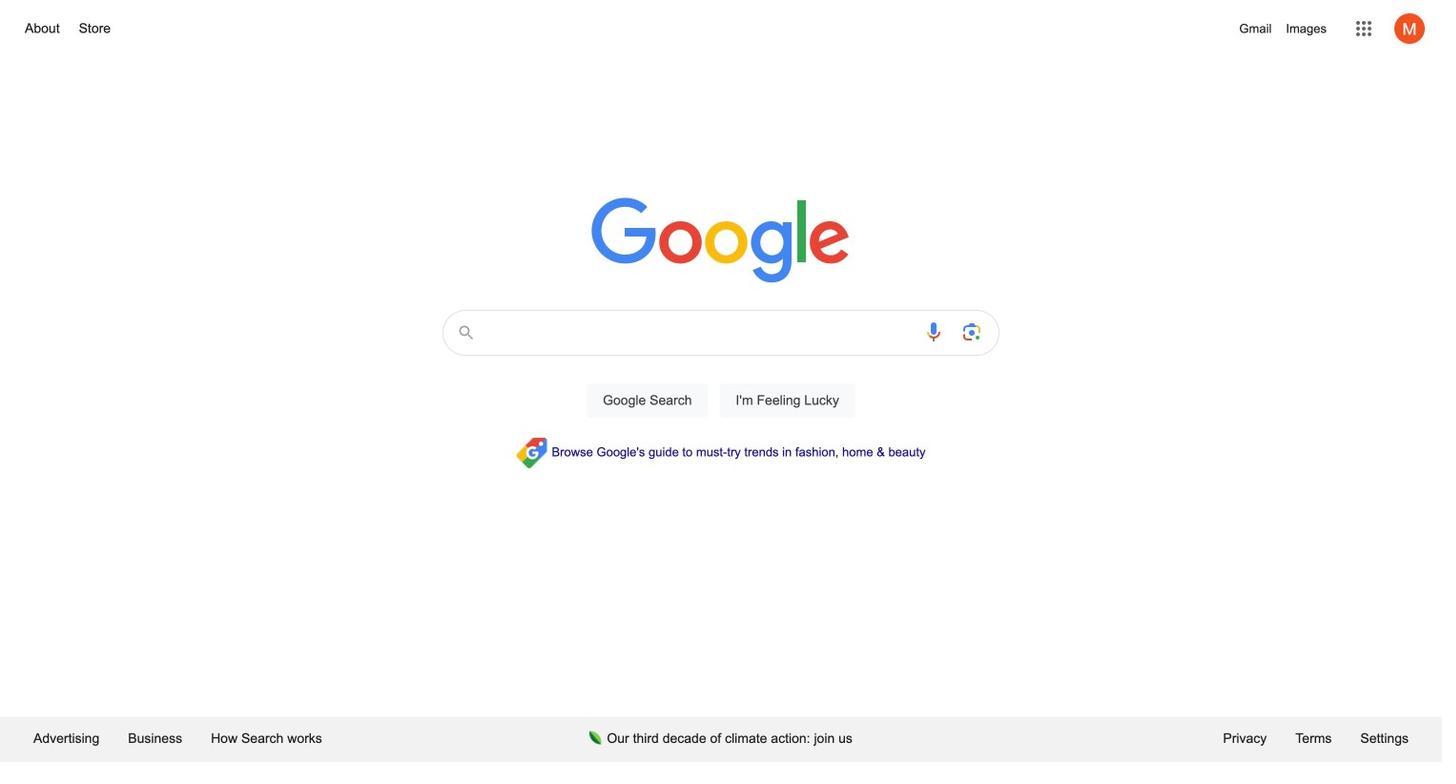 Task type: locate. For each thing, give the bounding box(es) containing it.
search by voice image
[[922, 320, 945, 343]]

None search field
[[19, 304, 1423, 440]]



Task type: vqa. For each thing, say whether or not it's contained in the screenshot.
Layover (1 of 1) is a 15 hr 26 min layover at Fort Lauderdale-Hollywood International Airport in Fort Lauderdale. element at the bottom right of page
no



Task type: describe. For each thing, give the bounding box(es) containing it.
search by image image
[[961, 320, 983, 343]]

google image
[[591, 197, 851, 285]]



